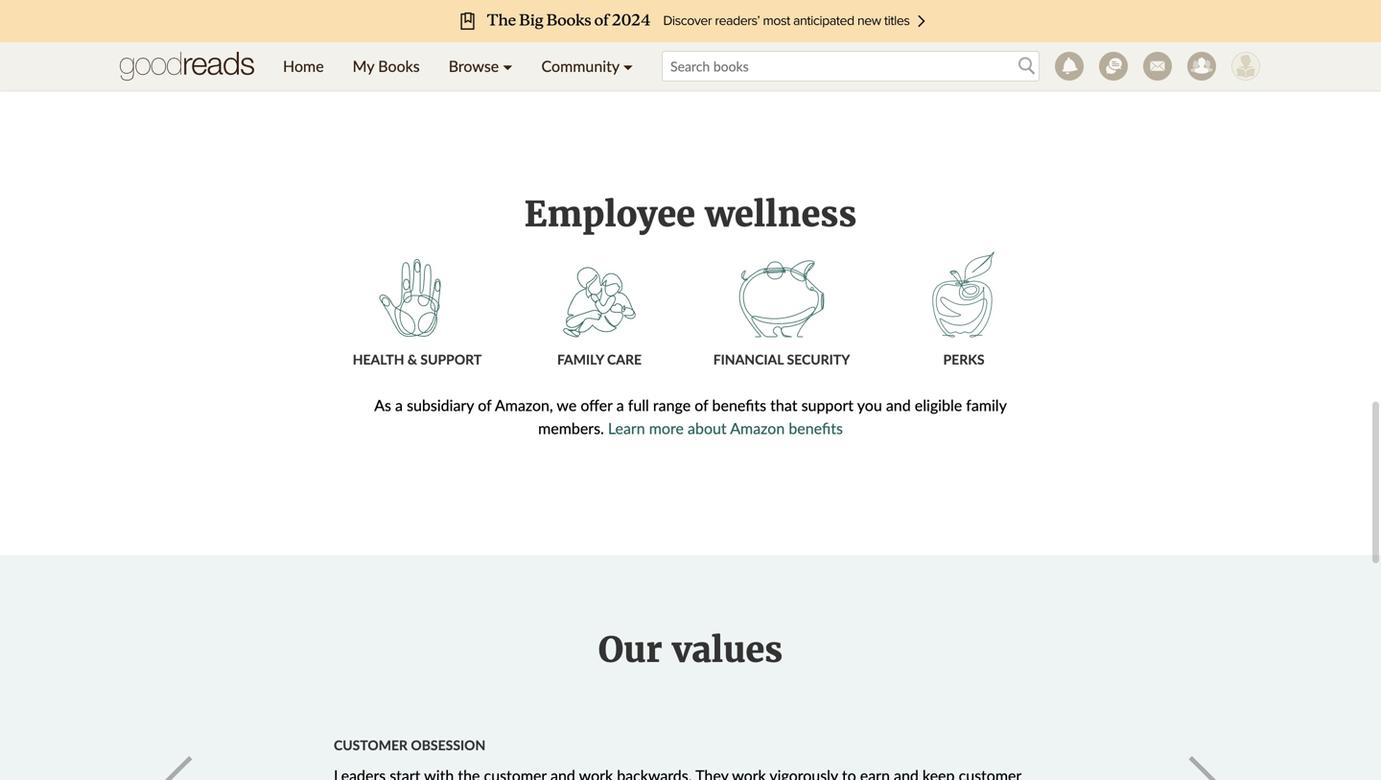 Task type: describe. For each thing, give the bounding box(es) containing it.
books
[[378, 57, 420, 75]]

goodreads
[[797, 0, 870, 2]]

financial security
[[714, 351, 851, 368]]

2 to from the left
[[1079, 6, 1093, 25]]

inbox image
[[1144, 52, 1173, 81]]

and inside as a subsidiary of amazon, we offer a full range of benefits that support you and eligible family members.
[[887, 396, 911, 415]]

&
[[408, 351, 417, 368]]

home
[[283, 57, 324, 75]]

menu containing home
[[269, 42, 648, 90]]

1 to from the left
[[1019, 6, 1033, 25]]

amazon inside goodreads is a subsidiary of amazon — many of our employees get opportunities to travel to amazon's main campus in seattle for training, conferences, and working with our partner teams.
[[988, 0, 1043, 2]]

a inside goodreads is a subsidiary of amazon — many of our employees get opportunities to travel to amazon's main campus in seattle for training, conferences, and working with our partner teams.
[[888, 0, 896, 2]]

browse
[[449, 57, 499, 75]]

employee wellness
[[525, 192, 857, 236]]

of up about
[[695, 396, 709, 415]]

teams.
[[1085, 52, 1129, 71]]

get
[[899, 6, 920, 25]]

perks
[[944, 351, 985, 368]]

▾ for community ▾
[[624, 57, 633, 75]]

family
[[967, 396, 1007, 415]]

—
[[1046, 0, 1059, 2]]

and inside goodreads is a subsidiary of amazon — many of our employees get opportunities to travel to amazon's main campus in seattle for training, conferences, and working with our partner teams.
[[885, 52, 910, 71]]

we
[[557, 396, 577, 415]]

for
[[1023, 29, 1042, 48]]

opportunities
[[924, 6, 1015, 25]]

employees
[[823, 6, 895, 25]]

employee
[[525, 192, 696, 236]]

customer obsession
[[334, 737, 486, 753]]

benefits inside as a subsidiary of amazon, we offer a full range of benefits that support you and eligible family members.
[[713, 396, 767, 415]]

as
[[374, 396, 391, 415]]

browse ▾
[[449, 57, 513, 75]]

my books link
[[338, 42, 434, 90]]

family care
[[558, 351, 642, 368]]

my books
[[353, 57, 420, 75]]

members.
[[538, 419, 604, 438]]

john smith image
[[1232, 52, 1261, 81]]

0 horizontal spatial a
[[395, 396, 403, 415]]

of right many
[[1103, 0, 1116, 2]]

health & support
[[353, 351, 482, 368]]

subsidiary inside as a subsidiary of amazon, we offer a full range of benefits that support you and eligible family members.
[[407, 396, 474, 415]]

1 horizontal spatial benefits
[[789, 419, 843, 438]]

with
[[972, 52, 1002, 71]]

of up opportunities
[[971, 0, 984, 2]]

learn more about amazon benefits
[[608, 419, 843, 438]]

about
[[688, 419, 727, 438]]

that
[[771, 396, 798, 415]]

of left amazon,
[[478, 396, 492, 415]]

subsidiary inside goodreads is a subsidiary of amazon — many of our employees get opportunities to travel to amazon's main campus in seattle for training, conferences, and working with our partner teams.
[[900, 0, 967, 2]]

customer
[[334, 737, 408, 753]]

support
[[802, 396, 854, 415]]

amazon's
[[797, 29, 861, 48]]

home link
[[269, 42, 338, 90]]

offer
[[581, 396, 613, 415]]

Search for books to add to your shelves search field
[[662, 51, 1040, 82]]

learn more about amazon benefits link
[[608, 419, 843, 438]]

a female and male engineer programming together at a coworking desk image
[[158, 0, 768, 82]]

eligible
[[915, 396, 963, 415]]

family
[[558, 351, 604, 368]]

training,
[[1046, 29, 1100, 48]]



Task type: locate. For each thing, give the bounding box(es) containing it.
1 vertical spatial our
[[1005, 52, 1028, 71]]

0 horizontal spatial benefits
[[713, 396, 767, 415]]

community ▾ button
[[527, 42, 648, 90]]

0 horizontal spatial our
[[797, 6, 819, 25]]

community ▾
[[542, 57, 633, 75]]

amazon left the —
[[988, 0, 1043, 2]]

1 horizontal spatial amazon
[[988, 0, 1043, 2]]

seattle
[[972, 29, 1019, 48]]

Search books text field
[[662, 51, 1040, 82]]

amazon
[[988, 0, 1043, 2], [731, 419, 785, 438]]

2 ▾ from the left
[[624, 57, 633, 75]]

as a subsidiary of amazon, we offer a full range of benefits that support you and eligible family members.
[[374, 396, 1007, 438]]

more
[[649, 419, 684, 438]]

a
[[888, 0, 896, 2], [395, 396, 403, 415], [617, 396, 624, 415]]

0 vertical spatial our
[[797, 6, 819, 25]]

security
[[787, 351, 851, 368]]

friend requests image
[[1188, 52, 1217, 81]]

goodreads is a subsidiary of amazon — many of our employees get opportunities to travel to amazon's main campus in seattle for training, conferences, and working with our partner teams.
[[797, 0, 1129, 71]]

to
[[1019, 6, 1033, 25], [1079, 6, 1093, 25]]

travel
[[1037, 6, 1075, 25]]

and right you
[[887, 396, 911, 415]]

benefits
[[713, 396, 767, 415], [789, 419, 843, 438]]

2 horizontal spatial a
[[888, 0, 896, 2]]

our down goodreads
[[797, 6, 819, 25]]

campus
[[901, 29, 952, 48]]

our values
[[599, 628, 783, 672]]

0 horizontal spatial to
[[1019, 6, 1033, 25]]

values
[[672, 628, 783, 672]]

range
[[653, 396, 691, 415]]

browse ▾ button
[[434, 42, 527, 90]]

0 horizontal spatial subsidiary
[[407, 396, 474, 415]]

and down main
[[885, 52, 910, 71]]

▾ for browse ▾
[[503, 57, 513, 75]]

subsidiary up get
[[900, 0, 967, 2]]

health
[[353, 351, 404, 368]]

many
[[1063, 0, 1099, 2]]

you
[[858, 396, 883, 415]]

1 horizontal spatial ▾
[[624, 57, 633, 75]]

partner
[[1032, 52, 1081, 71]]

0 vertical spatial benefits
[[713, 396, 767, 415]]

learn
[[608, 419, 646, 438]]

menu
[[269, 42, 648, 90]]

of
[[971, 0, 984, 2], [1103, 0, 1116, 2], [478, 396, 492, 415], [695, 396, 709, 415]]

to up for
[[1019, 6, 1033, 25]]

amazon,
[[495, 396, 553, 415]]

obsession
[[411, 737, 486, 753]]

our
[[797, 6, 819, 25], [1005, 52, 1028, 71]]

our
[[599, 628, 663, 672]]

1 ▾ from the left
[[503, 57, 513, 75]]

financial
[[714, 351, 784, 368]]

0 vertical spatial and
[[885, 52, 910, 71]]

0 horizontal spatial ▾
[[503, 57, 513, 75]]

subsidiary down support
[[407, 396, 474, 415]]

0 vertical spatial subsidiary
[[900, 0, 967, 2]]

support
[[421, 351, 482, 368]]

1 vertical spatial and
[[887, 396, 911, 415]]

▾ right browse
[[503, 57, 513, 75]]

a left full
[[617, 396, 624, 415]]

0 horizontal spatial amazon
[[731, 419, 785, 438]]

in
[[956, 29, 969, 48]]

our down for
[[1005, 52, 1028, 71]]

benefits down support
[[789, 419, 843, 438]]

conferences,
[[797, 52, 881, 71]]

community
[[542, 57, 620, 75]]

▾
[[503, 57, 513, 75], [624, 57, 633, 75]]

wellness
[[705, 192, 857, 236]]

benefits up learn more about amazon benefits
[[713, 396, 767, 415]]

working
[[914, 52, 968, 71]]

main
[[864, 29, 897, 48]]

a right "as"
[[395, 396, 403, 415]]

1 horizontal spatial a
[[617, 396, 624, 415]]

full
[[628, 396, 650, 415]]

a right is at the right of the page
[[888, 0, 896, 2]]

amazon down that on the right bottom of the page
[[731, 419, 785, 438]]

1 horizontal spatial to
[[1079, 6, 1093, 25]]

and
[[885, 52, 910, 71], [887, 396, 911, 415]]

1 vertical spatial amazon
[[731, 419, 785, 438]]

0 vertical spatial amazon
[[988, 0, 1043, 2]]

to down many
[[1079, 6, 1093, 25]]

my group discussions image
[[1100, 52, 1129, 81]]

my
[[353, 57, 374, 75]]

1 horizontal spatial our
[[1005, 52, 1028, 71]]

subsidiary
[[900, 0, 967, 2], [407, 396, 474, 415]]

care
[[607, 351, 642, 368]]

1 horizontal spatial subsidiary
[[900, 0, 967, 2]]

notifications image
[[1056, 52, 1084, 81]]

is
[[874, 0, 884, 2]]

1 vertical spatial benefits
[[789, 419, 843, 438]]

▾ right community
[[624, 57, 633, 75]]

1 vertical spatial subsidiary
[[407, 396, 474, 415]]



Task type: vqa. For each thing, say whether or not it's contained in the screenshot.
the leftmost the of
no



